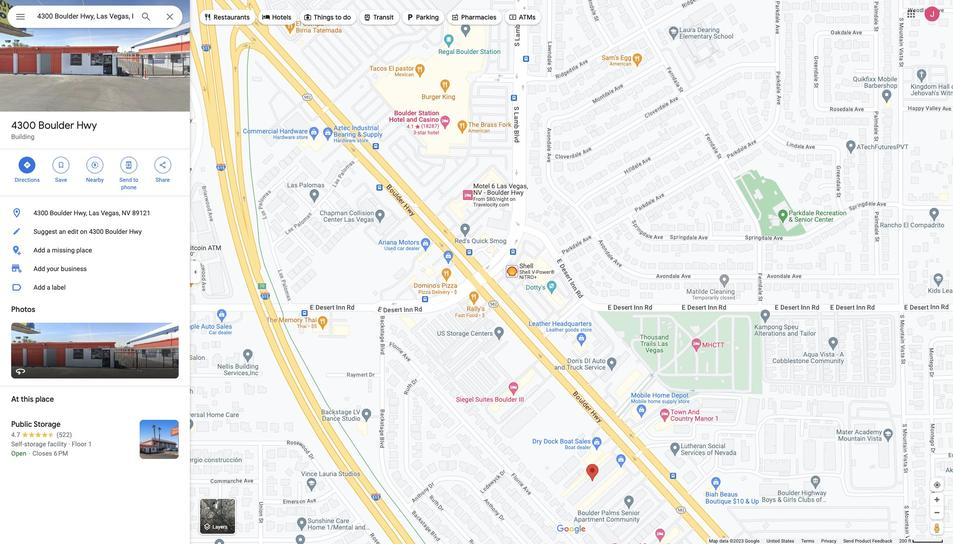 Task type: describe. For each thing, give the bounding box(es) containing it.
product
[[855, 539, 871, 544]]

suggest
[[34, 228, 57, 236]]


[[23, 160, 31, 170]]

add your business link
[[0, 260, 190, 278]]

ft
[[908, 539, 912, 544]]

collapse side panel image
[[190, 267, 201, 277]]

on
[[80, 228, 87, 236]]

4300 boulder hwy, las vegas, nv 89121 button
[[0, 204, 190, 222]]

boulder for hwy,
[[50, 209, 72, 217]]


[[451, 12, 459, 22]]

 hotels
[[262, 12, 291, 22]]

suggest an edit on 4300 boulder hwy button
[[0, 222, 190, 241]]

1
[[88, 441, 92, 448]]

things
[[314, 13, 334, 21]]

©2023
[[730, 539, 744, 544]]

 search field
[[7, 6, 182, 30]]

photos
[[11, 305, 35, 315]]

to inside  things to do
[[335, 13, 342, 21]]

terms
[[801, 539, 814, 544]]

self-storage facility · floor 1 open ⋅ closes 6 pm
[[11, 441, 92, 458]]

4300 for hwy
[[11, 119, 36, 132]]

las
[[89, 209, 99, 217]]

4300 for hwy,
[[34, 209, 48, 217]]

200
[[899, 539, 907, 544]]

share
[[156, 177, 170, 183]]

show your location image
[[933, 481, 942, 490]]


[[125, 160, 133, 170]]


[[91, 160, 99, 170]]

4.7 stars 522 reviews image
[[11, 431, 72, 440]]

privacy
[[821, 539, 836, 544]]

parking
[[416, 13, 439, 21]]

·
[[68, 441, 70, 448]]

⋅
[[28, 450, 31, 458]]

google account: james peterson  
(james.peterson1902@gmail.com) image
[[925, 6, 940, 21]]

add a missing place button
[[0, 241, 190, 260]]

directions
[[15, 177, 40, 183]]

public
[[11, 420, 32, 430]]

to inside send to phone
[[133, 177, 138, 183]]

add for add a missing place
[[34, 247, 45, 254]]


[[159, 160, 167, 170]]

edit
[[68, 228, 78, 236]]

hotels
[[272, 13, 291, 21]]

hwy inside button
[[129, 228, 142, 236]]

zoom in image
[[934, 497, 941, 504]]

facility
[[48, 441, 67, 448]]

public storage
[[11, 420, 61, 430]]

at
[[11, 395, 19, 404]]

boulder for hwy
[[38, 119, 74, 132]]

terms button
[[801, 539, 814, 545]]

none field inside 4300 boulder hwy, las vegas, nv 89121 field
[[37, 11, 133, 22]]

states
[[781, 539, 794, 544]]

hwy,
[[74, 209, 87, 217]]

pharmacies
[[461, 13, 497, 21]]

transit
[[373, 13, 394, 21]]

89121
[[132, 209, 150, 217]]

atms
[[519, 13, 536, 21]]

business
[[61, 265, 87, 273]]

privacy button
[[821, 539, 836, 545]]


[[363, 12, 372, 22]]

4300 boulder hwy, las vegas, nv 89121
[[34, 209, 150, 217]]

4.7
[[11, 431, 20, 439]]

 transit
[[363, 12, 394, 22]]

add a missing place
[[34, 247, 92, 254]]

 things to do
[[304, 12, 351, 22]]

 pharmacies
[[451, 12, 497, 22]]


[[15, 10, 26, 23]]

this
[[21, 395, 34, 404]]

map data ©2023 google
[[709, 539, 760, 544]]

4300 boulder hwy building
[[11, 119, 97, 141]]

missing
[[52, 247, 75, 254]]

add your business
[[34, 265, 87, 273]]

storage
[[24, 441, 46, 448]]


[[57, 160, 65, 170]]



Task type: locate. For each thing, give the bounding box(es) containing it.

[[509, 12, 517, 22]]

6 pm
[[54, 450, 68, 458]]

united states
[[767, 539, 794, 544]]

closes
[[32, 450, 52, 458]]

1 vertical spatial hwy
[[129, 228, 142, 236]]

add inside "button"
[[34, 284, 45, 291]]

place right this
[[35, 395, 54, 404]]

boulder inside 4300 boulder hwy building
[[38, 119, 74, 132]]

hwy down 89121
[[129, 228, 142, 236]]

add
[[34, 247, 45, 254], [34, 265, 45, 273], [34, 284, 45, 291]]

4300 up the 'building'
[[11, 119, 36, 132]]

hwy
[[77, 119, 97, 132], [129, 228, 142, 236]]

0 vertical spatial boulder
[[38, 119, 74, 132]]

200 ft
[[899, 539, 912, 544]]

add down suggest
[[34, 247, 45, 254]]

1 vertical spatial add
[[34, 265, 45, 273]]

4300 boulder hwy main content
[[0, 0, 190, 545]]

send up "phone"
[[119, 177, 132, 183]]

1 horizontal spatial hwy
[[129, 228, 142, 236]]

4300 Boulder Hwy, Las Vegas, NV 89121 field
[[7, 6, 182, 28]]

a left label on the bottom of page
[[47, 284, 50, 291]]

0 vertical spatial to
[[335, 13, 342, 21]]

google
[[745, 539, 760, 544]]

add for add a label
[[34, 284, 45, 291]]

1 vertical spatial boulder
[[50, 209, 72, 217]]

hwy inside 4300 boulder hwy building
[[77, 119, 97, 132]]

2 vertical spatial add
[[34, 284, 45, 291]]

add a label
[[34, 284, 66, 291]]

1 vertical spatial 4300
[[34, 209, 48, 217]]

None field
[[37, 11, 133, 22]]

1 horizontal spatial place
[[76, 247, 92, 254]]

united states button
[[767, 539, 794, 545]]

building
[[11, 133, 34, 141]]

1 vertical spatial a
[[47, 284, 50, 291]]

send inside send to phone
[[119, 177, 132, 183]]

send
[[119, 177, 132, 183], [843, 539, 854, 544]]

0 horizontal spatial send
[[119, 177, 132, 183]]

hwy up 
[[77, 119, 97, 132]]

 parking
[[406, 12, 439, 22]]

self-
[[11, 441, 24, 448]]

2 vertical spatial 4300
[[89, 228, 104, 236]]

phone
[[121, 184, 137, 191]]

send inside button
[[843, 539, 854, 544]]

1 vertical spatial to
[[133, 177, 138, 183]]

0 horizontal spatial to
[[133, 177, 138, 183]]

200 ft button
[[899, 539, 943, 544]]

a
[[47, 247, 50, 254], [47, 284, 50, 291]]

2 vertical spatial boulder
[[105, 228, 127, 236]]

floor
[[72, 441, 87, 448]]

to left do
[[335, 13, 342, 21]]

your
[[47, 265, 59, 273]]

send to phone
[[119, 177, 138, 191]]

 atms
[[509, 12, 536, 22]]

send product feedback button
[[843, 539, 892, 545]]

map
[[709, 539, 718, 544]]

vegas,
[[101, 209, 120, 217]]

do
[[343, 13, 351, 21]]

send product feedback
[[843, 539, 892, 544]]

data
[[719, 539, 729, 544]]

footer
[[709, 539, 899, 545]]

add left label on the bottom of page
[[34, 284, 45, 291]]

add a label button
[[0, 278, 190, 297]]

a inside add a label "button"
[[47, 284, 50, 291]]

suggest an edit on 4300 boulder hwy
[[34, 228, 142, 236]]

place
[[76, 247, 92, 254], [35, 395, 54, 404]]


[[203, 12, 212, 22]]

4300 inside 4300 boulder hwy building
[[11, 119, 36, 132]]

add left your
[[34, 265, 45, 273]]

0 vertical spatial 4300
[[11, 119, 36, 132]]

place down the on
[[76, 247, 92, 254]]

1 add from the top
[[34, 247, 45, 254]]

a inside add a missing place button
[[47, 247, 50, 254]]

a for missing
[[47, 247, 50, 254]]

1 horizontal spatial send
[[843, 539, 854, 544]]

1 vertical spatial place
[[35, 395, 54, 404]]

open
[[11, 450, 26, 458]]

(522)
[[57, 431, 72, 439]]

0 vertical spatial a
[[47, 247, 50, 254]]

footer containing map data ©2023 google
[[709, 539, 899, 545]]

0 horizontal spatial place
[[35, 395, 54, 404]]

3 add from the top
[[34, 284, 45, 291]]

label
[[52, 284, 66, 291]]

 restaurants
[[203, 12, 250, 22]]

send left product
[[843, 539, 854, 544]]

actions for 4300 boulder hwy region
[[0, 149, 190, 196]]

to up "phone"
[[133, 177, 138, 183]]

0 vertical spatial add
[[34, 247, 45, 254]]

add inside button
[[34, 247, 45, 254]]

2 a from the top
[[47, 284, 50, 291]]


[[406, 12, 414, 22]]


[[262, 12, 270, 22]]

save
[[55, 177, 67, 183]]

place inside button
[[76, 247, 92, 254]]

0 vertical spatial place
[[76, 247, 92, 254]]

2 add from the top
[[34, 265, 45, 273]]

restaurants
[[214, 13, 250, 21]]

4300 up suggest
[[34, 209, 48, 217]]

at this place
[[11, 395, 54, 404]]

storage
[[34, 420, 61, 430]]

1 vertical spatial send
[[843, 539, 854, 544]]

a for label
[[47, 284, 50, 291]]

 button
[[7, 6, 34, 30]]

boulder up 
[[38, 119, 74, 132]]

4300 right the on
[[89, 228, 104, 236]]


[[304, 12, 312, 22]]

send for send to phone
[[119, 177, 132, 183]]

footer inside 'google maps' element
[[709, 539, 899, 545]]

layers
[[213, 525, 228, 531]]

0 horizontal spatial hwy
[[77, 119, 97, 132]]

1 a from the top
[[47, 247, 50, 254]]

boulder down vegas,
[[105, 228, 127, 236]]

a left missing
[[47, 247, 50, 254]]

send for send product feedback
[[843, 539, 854, 544]]

google maps element
[[0, 0, 953, 545]]

zoom out image
[[934, 510, 941, 517]]

feedback
[[872, 539, 892, 544]]

0 vertical spatial send
[[119, 177, 132, 183]]

an
[[59, 228, 66, 236]]

add for add your business
[[34, 265, 45, 273]]

0 vertical spatial hwy
[[77, 119, 97, 132]]

nv
[[122, 209, 131, 217]]

1 horizontal spatial to
[[335, 13, 342, 21]]

boulder up an
[[50, 209, 72, 217]]

nearby
[[86, 177, 104, 183]]

united
[[767, 539, 780, 544]]

boulder
[[38, 119, 74, 132], [50, 209, 72, 217], [105, 228, 127, 236]]

to
[[335, 13, 342, 21], [133, 177, 138, 183]]

show street view coverage image
[[930, 521, 944, 535]]



Task type: vqa. For each thing, say whether or not it's contained in the screenshot.
Send for Send to phone
yes



